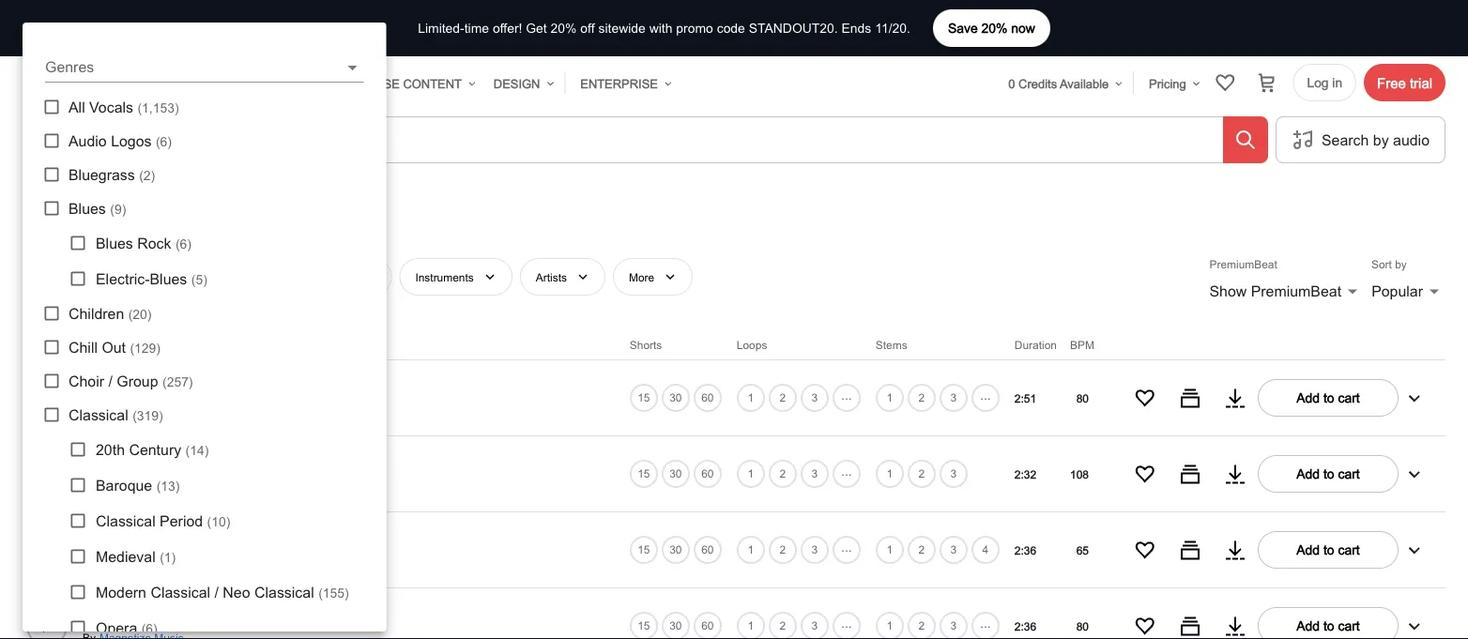 Task type: locate. For each thing, give the bounding box(es) containing it.
1 vertical spatial (6)
[[176, 236, 192, 251]]

30 for beza
[[670, 391, 682, 404]]

4 30 from the top
[[670, 619, 682, 633]]

to for justin breame
[[1324, 542, 1335, 557]]

(6) for logos
[[156, 134, 172, 149]]

3 save image from the top
[[1134, 615, 1157, 637]]

bpm
[[1071, 338, 1095, 351]]

1 2:36 from the top
[[1015, 544, 1037, 557]]

1 vertical spatial try image
[[1225, 463, 1247, 485]]

add to cart button for justin breame
[[1258, 531, 1399, 569]]

65
[[1077, 544, 1089, 557]]

by inside sleep walking by justin breame
[[83, 555, 96, 568]]

add to cart for big score audio
[[1297, 466, 1360, 481]]

add for big score audio
[[1297, 466, 1320, 481]]

3 60 from the top
[[702, 543, 714, 557]]

artists
[[536, 270, 567, 283]]

blues up royalty-
[[69, 200, 106, 217]]

80
[[1077, 391, 1089, 405], [1077, 620, 1089, 633]]

1 similar image from the top
[[1179, 463, 1202, 485]]

by left big
[[83, 479, 96, 492]]

0 vertical spatial blues
[[69, 200, 106, 217]]

audio down 'past'
[[151, 479, 179, 492]]

hope
[[105, 609, 136, 624]]

60 button
[[692, 382, 724, 414]]

1 vertical spatial 80
[[1077, 620, 1089, 633]]

1 vertical spatial audio
[[151, 479, 179, 492]]

1 add from the top
[[1297, 390, 1320, 405]]

...
[[841, 388, 852, 403], [980, 388, 991, 403], [841, 464, 852, 479], [841, 540, 852, 555], [841, 616, 852, 631], [980, 616, 991, 631]]

0 vertical spatial 2:36
[[1015, 544, 1037, 557]]

0 horizontal spatial /
[[108, 372, 113, 390]]

sleep
[[105, 533, 139, 548]]

3 30 from the top
[[670, 543, 682, 557]]

(2)
[[139, 168, 155, 183]]

by
[[83, 403, 96, 416], [83, 479, 96, 492], [83, 555, 96, 568]]

audio
[[69, 132, 107, 149], [151, 479, 179, 492]]

3 cart from the top
[[1339, 542, 1360, 557]]

0 horizontal spatial audio
[[69, 132, 107, 149]]

2 try image from the top
[[1225, 615, 1247, 637]]

2 2:36 from the top
[[1015, 620, 1037, 633]]

blues
[[69, 200, 106, 217], [96, 234, 133, 252], [150, 270, 187, 287]]

stock
[[131, 190, 184, 216]]

1 horizontal spatial music
[[191, 190, 251, 216]]

(6)
[[156, 134, 172, 149], [176, 236, 192, 251], [141, 621, 157, 636]]

0 vertical spatial music
[[191, 190, 251, 216]]

log in
[[1308, 75, 1343, 90]]

artists button
[[520, 258, 606, 296]]

blues down (9)
[[96, 234, 133, 252]]

1 horizontal spatial 20%
[[982, 20, 1008, 35]]

1 vertical spatial similar image
[[1179, 615, 1202, 637]]

similar image
[[1179, 387, 1202, 409], [1179, 615, 1202, 637]]

(6) inside blues rock (6)
[[176, 236, 192, 251]]

1 add to cart button from the top
[[1258, 379, 1399, 417]]

1 vertical spatial save image
[[1134, 463, 1157, 485]]

20% left off
[[551, 21, 577, 36]]

with
[[649, 21, 673, 36]]

1 horizontal spatial /
[[215, 584, 219, 601]]

sleep walking link
[[105, 531, 188, 550]]

0 vertical spatial play track image
[[23, 451, 70, 497]]

2 similar image from the top
[[1179, 539, 1202, 561]]

royalty-
[[59, 223, 102, 238]]

promises
[[105, 457, 160, 472]]

play track image for promises
[[23, 451, 70, 497]]

cart for beza
[[1339, 390, 1360, 405]]

1 horizontal spatial audio
[[151, 479, 179, 492]]

genres
[[39, 270, 75, 283]]

4 60 from the top
[[702, 619, 714, 633]]

add to cart button for beza
[[1258, 379, 1399, 417]]

add to cart
[[1297, 390, 1360, 405], [1297, 466, 1360, 481], [1297, 542, 1360, 557], [1297, 618, 1360, 633]]

2 by from the top
[[83, 479, 96, 492]]

30 for justin breame
[[670, 543, 682, 557]]

to for big score audio
[[1324, 466, 1335, 481]]

1 vertical spatial try image
[[1225, 615, 1247, 637]]

1 vertical spatial 2:36
[[1015, 620, 1037, 633]]

3 button
[[799, 458, 831, 490], [799, 610, 831, 639]]

save image
[[1134, 387, 1157, 409], [1134, 463, 1157, 485], [1134, 615, 1157, 637]]

pricing
[[1149, 76, 1187, 90]]

brings
[[140, 609, 177, 624]]

80 down 65
[[1077, 620, 1089, 633]]

(6) right hope
[[141, 621, 157, 636]]

2 try image from the top
[[1225, 463, 1247, 485]]

2 15 from the top
[[638, 467, 650, 481]]

now
[[1012, 20, 1036, 35]]

2 similar image from the top
[[1179, 615, 1202, 637]]

... for save icon
[[841, 540, 852, 555]]

more
[[629, 270, 655, 283]]

choir / group (257)
[[69, 372, 193, 390]]

2 30 from the top
[[670, 467, 682, 481]]

3 by from the top
[[83, 555, 96, 568]]

music up tracks
[[191, 190, 251, 216]]

1 try image from the top
[[1225, 539, 1247, 561]]

play track image left big
[[23, 451, 70, 497]]

4 add from the top
[[1297, 618, 1320, 633]]

1 cart from the top
[[1339, 390, 1360, 405]]

group
[[117, 372, 158, 390]]

add for justin breame
[[1297, 542, 1320, 557]]

blues for blues rock
[[96, 234, 133, 252]]

60
[[702, 391, 714, 404], [702, 467, 714, 481], [702, 543, 714, 557], [702, 619, 714, 633]]

30
[[670, 391, 682, 404], [670, 467, 682, 481], [670, 543, 682, 557], [670, 619, 682, 633]]

again
[[138, 381, 171, 396]]

2:36
[[1015, 544, 1037, 557], [1015, 620, 1037, 633]]

2 80 from the top
[[1077, 620, 1089, 633]]

score
[[119, 479, 148, 492]]

free trial button
[[1365, 64, 1446, 101]]

1
[[748, 391, 754, 404], [887, 391, 893, 404], [748, 467, 754, 481], [887, 467, 893, 481], [748, 543, 754, 557], [887, 543, 893, 557], [748, 619, 754, 633], [887, 619, 893, 633]]

open image
[[341, 56, 364, 79]]

audio down all
[[69, 132, 107, 149]]

15 for justin breame
[[638, 543, 650, 557]]

1 vertical spatial similar image
[[1179, 539, 1202, 561]]

1 to from the top
[[1324, 390, 1335, 405]]

1 vertical spatial play track image
[[23, 527, 70, 574]]

2 play track image from the top
[[23, 527, 70, 574]]

0 vertical spatial by
[[83, 403, 96, 416]]

similar image for hope brings life
[[1179, 615, 1202, 637]]

2 to from the top
[[1324, 466, 1335, 481]]

free
[[102, 223, 124, 238]]

arise again link
[[105, 379, 171, 398]]

shutterstock image
[[23, 71, 175, 94]]

2:51
[[1015, 391, 1037, 405]]

4
[[983, 543, 989, 557]]

0 vertical spatial audio
[[69, 132, 107, 149]]

/ right the choir on the bottom
[[108, 372, 113, 390]]

1 vertical spatial music
[[128, 223, 162, 238]]

0 vertical spatial (6)
[[156, 134, 172, 149]]

1 try image from the top
[[1225, 387, 1247, 409]]

try image
[[1225, 539, 1247, 561], [1225, 615, 1247, 637]]

1 20% from the left
[[982, 20, 1008, 35]]

sleep walking by justin breame
[[83, 533, 188, 568]]

modern classical / neo classical (155)
[[96, 584, 349, 601]]

0 vertical spatial 3 button
[[799, 458, 831, 490]]

3 to from the top
[[1324, 542, 1335, 557]]

breame
[[132, 555, 171, 568]]

20% left now
[[982, 20, 1008, 35]]

0 vertical spatial try image
[[1225, 387, 1247, 409]]

arise
[[105, 381, 135, 396]]

(257)
[[162, 374, 193, 389]]

108
[[1071, 467, 1089, 481]]

music down stock
[[128, 223, 162, 238]]

children (20)
[[69, 305, 152, 322]]

rock
[[137, 234, 171, 252]]

by left beza
[[83, 403, 96, 416]]

None text field
[[45, 53, 341, 82]]

add for beza
[[1297, 390, 1320, 405]]

0 vertical spatial save image
[[1134, 387, 1157, 409]]

1 vertical spatial 3 button
[[799, 610, 831, 639]]

by for sleep walking
[[83, 555, 96, 568]]

0 vertical spatial similar image
[[1179, 463, 1202, 485]]

add to cart for justin breame
[[1297, 542, 1360, 557]]

0 vertical spatial 80
[[1077, 391, 1089, 405]]

baroque (13)
[[96, 477, 180, 494]]

2 3 button from the top
[[799, 610, 831, 639]]

1 vertical spatial blues
[[96, 234, 133, 252]]

play track image
[[23, 451, 70, 497], [23, 527, 70, 574]]

/ left neo
[[215, 584, 219, 601]]

0 horizontal spatial 20%
[[551, 21, 577, 36]]

80 down bpm on the right bottom
[[1077, 391, 1089, 405]]

1 play track image from the top
[[23, 451, 70, 497]]

(6) right 'rock'
[[176, 236, 192, 251]]

2 add from the top
[[1297, 466, 1320, 481]]

2:32
[[1015, 467, 1037, 481]]

1 save image from the top
[[1134, 387, 1157, 409]]

opera
[[96, 619, 137, 637]]

blues left (5)
[[150, 270, 187, 287]]

2 cart from the top
[[1339, 466, 1360, 481]]

to for beza
[[1324, 390, 1335, 405]]

save 20% now
[[948, 20, 1036, 35]]

similar image
[[1179, 463, 1202, 485], [1179, 539, 1202, 561]]

4 15 from the top
[[638, 619, 650, 633]]

4 add to cart from the top
[[1297, 618, 1360, 633]]

20%
[[982, 20, 1008, 35], [551, 21, 577, 36]]

3 add from the top
[[1297, 542, 1320, 557]]

/
[[108, 372, 113, 390], [215, 584, 219, 601]]

0 horizontal spatial music
[[128, 223, 162, 238]]

by beza
[[83, 403, 125, 416]]

(14)
[[186, 443, 209, 458]]

3 add to cart button from the top
[[1258, 531, 1399, 569]]

classical
[[69, 406, 128, 424], [96, 512, 156, 530], [151, 584, 210, 601], [254, 584, 314, 601]]

enterprise link
[[573, 65, 675, 102]]

2 vertical spatial save image
[[1134, 615, 1157, 637]]

1 60 from the top
[[702, 391, 714, 404]]

1 by from the top
[[83, 403, 96, 416]]

big
[[99, 479, 116, 492]]

try image
[[1225, 387, 1247, 409], [1225, 463, 1247, 485]]

images
[[197, 76, 244, 90]]

2 60 from the top
[[702, 467, 714, 481]]

beza
[[99, 403, 125, 416]]

2 vertical spatial by
[[83, 555, 96, 568]]

1 similar image from the top
[[1179, 387, 1202, 409]]

1 80 from the top
[[1077, 391, 1089, 405]]

0 vertical spatial similar image
[[1179, 387, 1202, 409]]

1 15 from the top
[[638, 391, 650, 404]]

2 add to cart from the top
[[1297, 466, 1360, 481]]

1 vertical spatial by
[[83, 479, 96, 492]]

1 30 from the top
[[670, 391, 682, 404]]

classical period (10)
[[96, 512, 230, 530]]

browse content link
[[338, 65, 479, 102]]

add to cart button
[[1258, 379, 1399, 417], [1258, 455, 1399, 493], [1258, 531, 1399, 569], [1258, 607, 1399, 639]]

justin
[[99, 555, 129, 568]]

music
[[191, 190, 251, 216], [128, 223, 162, 238]]

by left justin
[[83, 555, 96, 568]]

1 3 button from the top
[[799, 458, 831, 490]]

add to cart for beza
[[1297, 390, 1360, 405]]

1 add to cart from the top
[[1297, 390, 1360, 405]]

sitewide
[[599, 21, 646, 36]]

3 add to cart from the top
[[1297, 542, 1360, 557]]

2 add to cart button from the top
[[1258, 455, 1399, 493]]

promo
[[676, 21, 713, 36]]

(6) right logos
[[156, 134, 172, 149]]

play track image for sleep
[[23, 527, 70, 574]]

15 for beza
[[638, 391, 650, 404]]

2 vertical spatial (6)
[[141, 621, 157, 636]]

0 vertical spatial try image
[[1225, 539, 1247, 561]]

free trial
[[1378, 75, 1433, 91]]

content
[[403, 76, 462, 90]]

3 15 from the top
[[638, 543, 650, 557]]

code
[[717, 21, 745, 36]]

3
[[812, 391, 818, 404], [951, 391, 957, 404], [812, 467, 818, 480], [951, 467, 957, 481], [812, 543, 818, 557], [951, 543, 957, 557], [812, 619, 818, 632], [951, 619, 957, 633]]

similar image for walking
[[1179, 539, 1202, 561]]

neo
[[223, 584, 250, 601]]

(6) inside audio logos (6)
[[156, 134, 172, 149]]

by inside promises past by big score audio
[[83, 479, 96, 492]]

play track image left justin
[[23, 527, 70, 574]]



Task type: describe. For each thing, give the bounding box(es) containing it.
opera (6)
[[96, 619, 157, 637]]

justin breame link
[[96, 554, 171, 569]]

blues rock (6)
[[96, 234, 192, 252]]

try image for 108
[[1225, 463, 1247, 485]]

(6) for rock
[[176, 236, 192, 251]]

try image for ...
[[1225, 615, 1247, 637]]

design
[[494, 76, 540, 90]]

by
[[1374, 131, 1389, 148]]

cart for justin breame
[[1339, 542, 1360, 557]]

bluegrass (2)
[[69, 166, 155, 183]]

similar image for arise again
[[1179, 387, 1202, 409]]

2 20% from the left
[[551, 21, 577, 36]]

genres button
[[23, 258, 114, 296]]

images link
[[190, 65, 261, 102]]

get
[[526, 21, 547, 36]]

(13)
[[156, 478, 180, 493]]

bluegrass
[[69, 166, 135, 183]]

2 save image from the top
[[1134, 463, 1157, 485]]

duration
[[1015, 338, 1057, 351]]

emotional
[[23, 190, 124, 216]]

by for promises past
[[83, 479, 96, 492]]

big score audio link
[[96, 478, 179, 493]]

off
[[581, 21, 595, 36]]

collections image
[[1215, 71, 1237, 94]]

classical (319)
[[69, 406, 163, 424]]

60 inside 60 button
[[702, 391, 714, 404]]

video
[[276, 76, 314, 90]]

instruments button
[[399, 258, 513, 296]]

4 to from the top
[[1324, 618, 1335, 633]]

classical down arise
[[69, 406, 128, 424]]

30 for big score audio
[[670, 467, 682, 481]]

(10)
[[207, 514, 230, 529]]

stems
[[876, 338, 908, 351]]

3,781
[[23, 223, 55, 238]]

period
[[160, 512, 203, 530]]

hope brings life
[[105, 609, 202, 624]]

available
[[1060, 76, 1109, 90]]

2 vertical spatial blues
[[150, 270, 187, 287]]

60 for 108
[[702, 467, 714, 481]]

try image for 4
[[1225, 539, 1247, 561]]

add to cart button for big score audio
[[1258, 455, 1399, 493]]

classical up sleep
[[96, 512, 156, 530]]

in
[[1333, 75, 1343, 90]]

1 vertical spatial /
[[215, 584, 219, 601]]

vocals
[[89, 98, 133, 116]]

80 for hope brings life
[[1077, 620, 1089, 633]]

search image
[[1235, 129, 1257, 151]]

instruments
[[415, 270, 474, 283]]

blues (9)
[[69, 200, 126, 217]]

save image
[[1134, 539, 1157, 561]]

(5)
[[191, 272, 207, 287]]

limited-time offer! get 20% off sitewide with promo code standout20. ends 11/20.
[[418, 21, 911, 36]]

pricing link
[[1142, 65, 1203, 102]]

century
[[129, 441, 181, 458]]

60 for 65
[[702, 543, 714, 557]]

save
[[948, 20, 978, 35]]

cart for big score audio
[[1339, 466, 1360, 481]]

2:36 for ...
[[1015, 620, 1037, 633]]

classical up the life
[[151, 584, 210, 601]]

blues for blues
[[69, 200, 106, 217]]

(155)
[[318, 585, 349, 601]]

standout20.
[[749, 21, 838, 36]]

cart image
[[1256, 71, 1279, 94]]

chill
[[69, 339, 98, 356]]

save 20% now link
[[933, 9, 1051, 47]]

life
[[181, 609, 202, 624]]

limited-
[[418, 21, 465, 36]]

offer!
[[493, 21, 523, 36]]

shorts
[[630, 338, 662, 351]]

audio
[[1394, 131, 1430, 148]]

browse content
[[346, 76, 462, 90]]

audio inside promises past by big score audio
[[151, 479, 179, 492]]

children
[[69, 305, 124, 322]]

4 add to cart button from the top
[[1258, 607, 1399, 639]]

classical right neo
[[254, 584, 314, 601]]

medieval
[[96, 548, 156, 565]]

beza link
[[96, 402, 125, 417]]

... for second save image
[[841, 464, 852, 479]]

design link
[[486, 65, 557, 102]]

electric-
[[96, 270, 150, 287]]

... for save image associated with hope brings life
[[841, 616, 852, 631]]

ends
[[842, 21, 872, 36]]

0 vertical spatial /
[[108, 372, 113, 390]]

80 for arise again
[[1077, 391, 1089, 405]]

(6) inside opera (6)
[[141, 621, 157, 636]]

credits
[[1019, 76, 1057, 90]]

promises past by big score audio
[[83, 457, 189, 492]]

search
[[1322, 131, 1369, 148]]

arise again
[[105, 381, 171, 396]]

4 cart from the top
[[1339, 618, 1360, 633]]

logos
[[111, 132, 152, 149]]

time
[[465, 21, 489, 36]]

all
[[69, 98, 85, 116]]

try image for 80
[[1225, 387, 1247, 409]]

browse
[[346, 76, 400, 90]]

(1)
[[160, 550, 176, 565]]

more button
[[613, 258, 693, 296]]

20% inside save 20% now link
[[982, 20, 1008, 35]]

baroque
[[96, 477, 152, 494]]

tracks
[[166, 223, 201, 238]]

log
[[1308, 75, 1329, 90]]

20th century (14)
[[96, 441, 209, 458]]

chill out (129)
[[69, 339, 161, 356]]

0
[[1009, 76, 1016, 90]]

... for arise again's save image
[[841, 388, 852, 403]]

save image for hope brings life
[[1134, 615, 1157, 637]]

similar image for past
[[1179, 463, 1202, 485]]

60 for 80
[[702, 619, 714, 633]]

modern
[[96, 584, 146, 601]]

3 button for 2:36
[[799, 610, 831, 639]]

loops
[[737, 338, 768, 351]]

title
[[83, 338, 103, 351]]

(1,153)
[[138, 100, 179, 115]]

emotional stock music 3,781 royalty-free music tracks
[[23, 190, 251, 238]]

promises past link
[[105, 455, 189, 474]]

out
[[102, 339, 126, 356]]

3 button for 2:32
[[799, 458, 831, 490]]

search by audio
[[1322, 131, 1430, 148]]

2:36 for 4
[[1015, 544, 1037, 557]]

save image for arise again
[[1134, 387, 1157, 409]]

0 credits available
[[1009, 76, 1109, 90]]

moods button
[[121, 258, 209, 296]]

search by audio button
[[1276, 117, 1446, 162]]

15 for big score audio
[[638, 467, 650, 481]]



Task type: vqa. For each thing, say whether or not it's contained in the screenshot.
IMAGE
no



